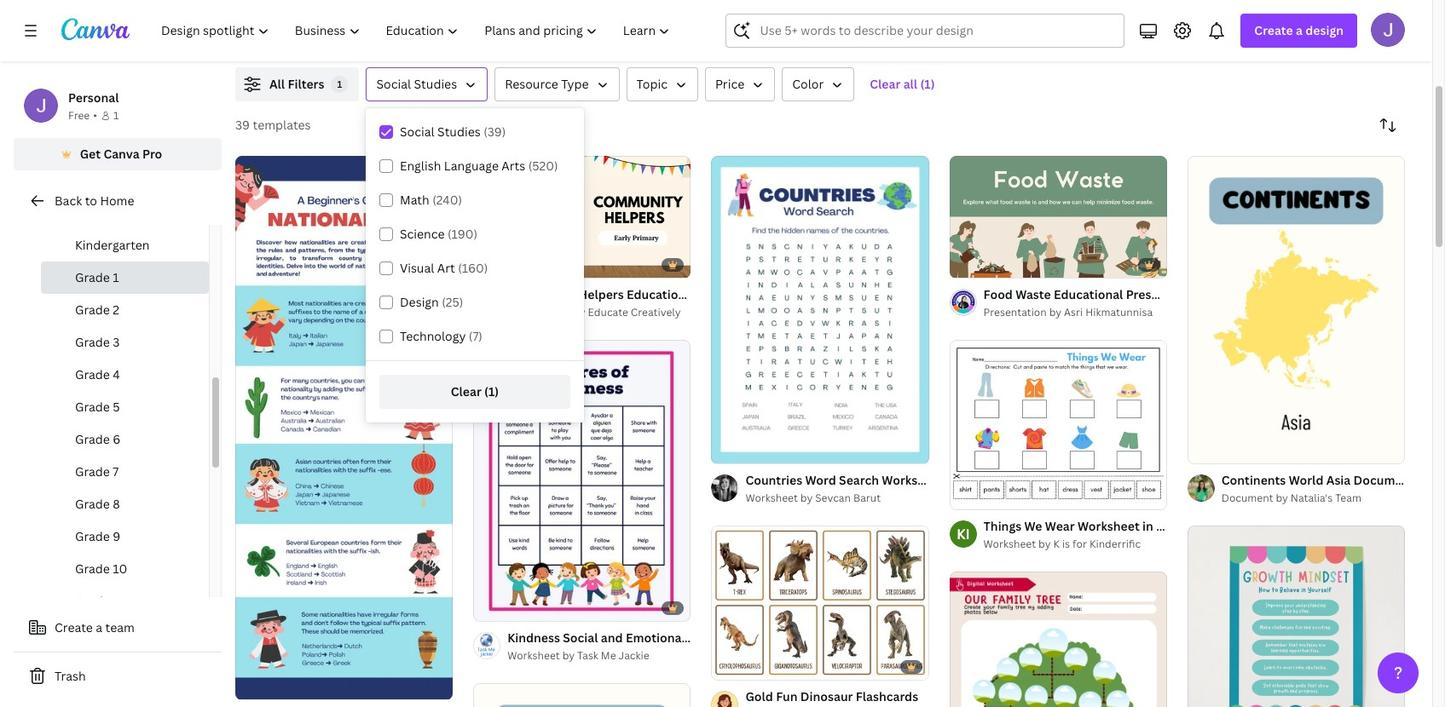 Task type: describe. For each thing, give the bounding box(es) containing it.
math
[[400, 192, 430, 208]]

templates
[[253, 117, 311, 133]]

by for presentation by asri hikmatunnisa
[[1049, 305, 1062, 320]]

creatively
[[631, 305, 681, 320]]

jacob simon image
[[1371, 13, 1405, 47]]

7
[[113, 464, 119, 480]]

canva
[[103, 146, 140, 162]]

(240)
[[432, 192, 462, 208]]

nationalities infographic in white blue cute fun style image
[[235, 156, 453, 700]]

dinosaur
[[801, 689, 853, 705]]

clear for clear all (1)
[[870, 76, 901, 92]]

1 of 10 link
[[950, 156, 1167, 278]]

blue
[[947, 472, 973, 489]]

gold fun dinosaur flashcards link
[[746, 688, 918, 707]]

grade 9
[[75, 529, 121, 545]]

things
[[984, 518, 1022, 535]]

free •
[[68, 108, 97, 123]]

39 templates
[[235, 117, 311, 133]]

worksheet by k is for kinderrific link
[[984, 536, 1167, 553]]

create a design
[[1255, 22, 1344, 38]]

1 horizontal spatial 10
[[980, 257, 992, 270]]

top level navigation element
[[150, 14, 685, 48]]

countries word search worksheet blue in cute fun style worksheet by sevcan barut
[[746, 472, 1074, 506]]

countries
[[746, 472, 802, 489]]

of for presentation by asri hikmatunnisa
[[969, 257, 978, 270]]

(1) inside button
[[484, 384, 499, 400]]

1 of 2 for gold fun dinosaur flashcards image
[[723, 660, 748, 673]]

countries word search worksheet blue in cute fun style link
[[746, 472, 1074, 490]]

clear all (1)
[[870, 76, 935, 92]]

visual
[[400, 260, 434, 276]]

grade for grade 5
[[75, 399, 110, 415]]

document
[[1222, 491, 1273, 506]]

9
[[113, 529, 121, 545]]

arts
[[502, 158, 525, 174]]

school
[[99, 205, 137, 221]]

Search search field
[[760, 14, 1114, 47]]

grade for grade 7
[[75, 464, 110, 480]]

1 filter options selected element
[[331, 76, 348, 93]]

worksheet by sevcan barut link
[[746, 490, 929, 507]]

grade 5 link
[[41, 391, 209, 424]]

search
[[839, 472, 879, 489]]

worksheet by task me jackie
[[507, 649, 649, 664]]

1 vertical spatial 10
[[113, 561, 127, 577]]

cute
[[990, 472, 1017, 489]]

home
[[100, 193, 134, 209]]

pre-school link
[[41, 197, 209, 229]]

presentation for presentation by asri hikmatunnisa
[[984, 305, 1047, 320]]

(7)
[[469, 328, 482, 344]]

social studies our family tree digital worksheet in cream green simple minimalist style image
[[950, 572, 1167, 708]]

grade 7 link
[[41, 456, 209, 489]]

document by natalia's team
[[1222, 491, 1362, 506]]

k
[[1053, 537, 1060, 552]]

resource
[[505, 76, 558, 92]]

type
[[561, 76, 589, 92]]

pre-
[[75, 205, 99, 221]]

1 of 2 for countries word search worksheet blue in cute fun style 'image'
[[723, 443, 748, 456]]

style inside countries word search worksheet blue in cute fun style worksheet by sevcan barut
[[1045, 472, 1074, 489]]

resource type button
[[495, 67, 620, 101]]

design
[[1306, 22, 1344, 38]]

things we wear worksheet in colorful illustrative style link
[[984, 518, 1302, 536]]

growth mindset education poster in colorful graphic style image
[[1188, 526, 1405, 708]]

asri
[[1064, 305, 1083, 320]]

by for presentation by educate creatively
[[573, 305, 585, 320]]

science
[[400, 226, 445, 242]]

price button
[[705, 67, 775, 101]]

back
[[55, 193, 82, 209]]

social for social studies
[[376, 76, 411, 92]]

ki link
[[950, 521, 977, 548]]

grade 3 link
[[41, 327, 209, 359]]

grade for grade 8
[[75, 496, 110, 512]]

art
[[437, 260, 455, 276]]

in inside countries word search worksheet blue in cute fun style worksheet by sevcan barut
[[976, 472, 987, 489]]

clear all (1) button
[[861, 67, 943, 101]]

technology
[[400, 328, 466, 344]]

39
[[235, 117, 250, 133]]

me
[[601, 649, 616, 664]]

grade 10
[[75, 561, 127, 577]]

k is for kinderrific image
[[950, 521, 977, 548]]

presentation by asri hikmatunnisa
[[984, 305, 1153, 320]]

2 vertical spatial of
[[731, 660, 740, 673]]

color
[[792, 76, 824, 92]]

grade for grade 4
[[75, 367, 110, 383]]

topic
[[637, 76, 668, 92]]

2 1 of 2 link from the top
[[711, 526, 929, 681]]

create a team button
[[14, 611, 222, 645]]

presentation by asri hikmatunnisa link
[[984, 304, 1167, 321]]

3
[[113, 334, 120, 350]]

hikmatunnisa
[[1086, 305, 1153, 320]]

team
[[105, 620, 135, 636]]

studies for social studies (39)
[[437, 124, 481, 140]]

all filters
[[269, 76, 324, 92]]

educate
[[588, 305, 628, 320]]

grade for grade 3
[[75, 334, 110, 350]]

create for create a team
[[55, 620, 93, 636]]

flashcards
[[856, 689, 918, 705]]

math (240)
[[400, 192, 462, 208]]

social studies
[[376, 76, 457, 92]]

grade for grade 11
[[75, 593, 110, 610]]

grade 11 link
[[41, 586, 209, 618]]

2 for 2nd 1 of 2 link from the top of the page
[[742, 660, 748, 673]]

pre-school
[[75, 205, 137, 221]]

worksheet down countries
[[746, 491, 798, 506]]

worksheet up kinderrific on the bottom
[[1078, 518, 1140, 535]]



Task type: locate. For each thing, give the bounding box(es) containing it.
0 horizontal spatial style
[[1045, 472, 1074, 489]]

fun inside countries word search worksheet blue in cute fun style worksheet by sevcan barut
[[1020, 472, 1042, 489]]

(160)
[[458, 260, 488, 276]]

continents world europe document in green blue white illustrative style image
[[473, 684, 691, 708]]

8 grade from the top
[[75, 496, 110, 512]]

1 of 2 up gold
[[723, 660, 748, 673]]

0 vertical spatial in
[[976, 472, 987, 489]]

in inside things we wear worksheet in colorful illustrative style worksheet by k is for kinderrific
[[1143, 518, 1153, 535]]

style inside things we wear worksheet in colorful illustrative style worksheet by k is for kinderrific
[[1273, 518, 1302, 535]]

by left asri
[[1049, 305, 1062, 320]]

create left the "design"
[[1255, 22, 1293, 38]]

to
[[85, 193, 97, 209]]

social studies button
[[366, 67, 488, 101]]

filters
[[288, 76, 324, 92]]

community helpers educational  presentation in colorful fun style image
[[473, 156, 691, 278]]

by for worksheet by task me jackie
[[562, 649, 575, 664]]

11 grade from the top
[[75, 593, 110, 610]]

grade
[[75, 269, 110, 286], [75, 302, 110, 318], [75, 334, 110, 350], [75, 367, 110, 383], [75, 399, 110, 415], [75, 431, 110, 448], [75, 464, 110, 480], [75, 496, 110, 512], [75, 529, 110, 545], [75, 561, 110, 577], [75, 593, 110, 610]]

a left team
[[96, 620, 102, 636]]

1 of 2
[[723, 443, 748, 456], [723, 660, 748, 673]]

grade up create a team at the bottom left
[[75, 593, 110, 610]]

0 vertical spatial style
[[1045, 472, 1074, 489]]

jackie
[[619, 649, 649, 664]]

0 horizontal spatial a
[[96, 620, 102, 636]]

1 horizontal spatial in
[[1143, 518, 1153, 535]]

clear inside button
[[870, 76, 901, 92]]

kindness social and emotional learning interactive group worksheet  in colorful simple  style image
[[473, 340, 691, 622]]

create
[[1255, 22, 1293, 38], [55, 620, 93, 636]]

1 horizontal spatial create
[[1255, 22, 1293, 38]]

1 vertical spatial fun
[[776, 689, 798, 705]]

1 horizontal spatial a
[[1296, 22, 1303, 38]]

grade left 3 at the top
[[75, 334, 110, 350]]

0 vertical spatial 1 of 2
[[723, 443, 748, 456]]

by down word
[[801, 491, 813, 506]]

grade 8
[[75, 496, 120, 512]]

clear left all
[[870, 76, 901, 92]]

worksheet left 'blue'
[[882, 472, 944, 489]]

free
[[68, 108, 90, 123]]

kinderrific
[[1090, 537, 1141, 552]]

social for social studies (39)
[[400, 124, 435, 140]]

7 grade from the top
[[75, 464, 110, 480]]

grade left 9
[[75, 529, 110, 545]]

(190)
[[448, 226, 478, 242]]

for
[[1073, 537, 1087, 552]]

a inside button
[[96, 620, 102, 636]]

grade 6
[[75, 431, 121, 448]]

social inside "button"
[[376, 76, 411, 92]]

0 vertical spatial create
[[1255, 22, 1293, 38]]

5
[[113, 399, 120, 415]]

social right "1 filter options selected" element
[[376, 76, 411, 92]]

team
[[1335, 491, 1362, 506]]

1 vertical spatial create
[[55, 620, 93, 636]]

things we wear worksheet in colorful illustrative style worksheet by k is for kinderrific
[[984, 518, 1302, 552]]

fun right cute
[[1020, 472, 1042, 489]]

by
[[573, 305, 585, 320], [1049, 305, 1062, 320], [801, 491, 813, 506], [1276, 491, 1288, 506], [1039, 537, 1051, 552], [562, 649, 575, 664]]

0 horizontal spatial presentation
[[507, 305, 571, 320]]

back to home link
[[14, 184, 222, 218]]

studies inside "button"
[[414, 76, 457, 92]]

by for document by natalia's team
[[1276, 491, 1288, 506]]

1 vertical spatial social
[[400, 124, 435, 140]]

None search field
[[726, 14, 1125, 48]]

clear down (7)
[[451, 384, 482, 400]]

1 horizontal spatial style
[[1273, 518, 1302, 535]]

in left colorful at bottom right
[[1143, 518, 1153, 535]]

grade for grade 6
[[75, 431, 110, 448]]

word
[[805, 472, 836, 489]]

social studies (39)
[[400, 124, 506, 140]]

0 vertical spatial studies
[[414, 76, 457, 92]]

1 vertical spatial (1)
[[484, 384, 499, 400]]

get
[[80, 146, 101, 162]]

all
[[904, 76, 918, 92]]

grade 2 link
[[41, 294, 209, 327]]

presentation by educate creatively
[[507, 305, 681, 320]]

k is for kinderrific element
[[950, 521, 977, 548]]

resource type
[[505, 76, 589, 92]]

create down grade 11 at the left bottom of page
[[55, 620, 93, 636]]

wear
[[1045, 518, 1075, 535]]

0 horizontal spatial in
[[976, 472, 987, 489]]

in
[[976, 472, 987, 489], [1143, 518, 1153, 535]]

2 presentation from the left
[[984, 305, 1047, 320]]

style
[[1045, 472, 1074, 489], [1273, 518, 1302, 535]]

1 grade from the top
[[75, 269, 110, 286]]

grade left the 7
[[75, 464, 110, 480]]

price
[[715, 76, 745, 92]]

0 horizontal spatial fun
[[776, 689, 798, 705]]

grade 4 link
[[41, 359, 209, 391]]

of for worksheet by sevcan barut
[[731, 443, 740, 456]]

language
[[444, 158, 499, 174]]

presentation for presentation by educate creatively
[[507, 305, 571, 320]]

worksheet down things
[[984, 537, 1036, 552]]

get canva pro
[[80, 146, 162, 162]]

clear inside button
[[451, 384, 482, 400]]

gold
[[746, 689, 773, 705]]

1 horizontal spatial clear
[[870, 76, 901, 92]]

studies left (39)
[[437, 124, 481, 140]]

grade 3
[[75, 334, 120, 350]]

english
[[400, 158, 441, 174]]

Sort by button
[[1371, 108, 1405, 142]]

science (190)
[[400, 226, 478, 242]]

0 vertical spatial a
[[1296, 22, 1303, 38]]

presentation left educate
[[507, 305, 571, 320]]

a for team
[[96, 620, 102, 636]]

(25)
[[442, 294, 463, 310]]

food waste educational presentation in beige green illustrative style image
[[950, 156, 1167, 278]]

1 1 of 2 link from the top
[[711, 156, 929, 464]]

a left the "design"
[[1296, 22, 1303, 38]]

color button
[[782, 67, 855, 101]]

grade left the 5
[[75, 399, 110, 415]]

0 horizontal spatial 10
[[113, 561, 127, 577]]

continents world asia document in yellow blue white illustrative style image
[[1188, 156, 1405, 464]]

grade 4
[[75, 367, 120, 383]]

social up the english
[[400, 124, 435, 140]]

1 1 of 2 from the top
[[723, 443, 748, 456]]

create inside button
[[55, 620, 93, 636]]

fun right gold
[[776, 689, 798, 705]]

sevcan
[[815, 491, 851, 506]]

1 vertical spatial a
[[96, 620, 102, 636]]

gold fun dinosaur flashcards
[[746, 689, 918, 705]]

•
[[93, 108, 97, 123]]

1 presentation from the left
[[507, 305, 571, 320]]

grade 10 link
[[41, 553, 209, 586]]

countries word search worksheet blue in cute fun style image
[[711, 156, 929, 464]]

natalia's
[[1291, 491, 1333, 506]]

2 grade from the top
[[75, 302, 110, 318]]

topic button
[[626, 67, 698, 101]]

kindergarten link
[[41, 229, 209, 262]]

grade for grade 2
[[75, 302, 110, 318]]

social
[[376, 76, 411, 92], [400, 124, 435, 140]]

grade 5
[[75, 399, 120, 415]]

1
[[337, 78, 342, 90], [113, 108, 119, 123], [961, 257, 966, 270], [113, 269, 119, 286], [723, 443, 728, 456], [723, 660, 728, 673]]

style down document by natalia's team
[[1273, 518, 1302, 535]]

worksheet
[[882, 472, 944, 489], [746, 491, 798, 506], [1078, 518, 1140, 535], [984, 537, 1036, 552], [507, 649, 560, 664]]

grade up grade 2
[[75, 269, 110, 286]]

presentation left asri
[[984, 305, 1047, 320]]

1 vertical spatial 1 of 2
[[723, 660, 748, 673]]

by left educate
[[573, 305, 585, 320]]

2 1 of 2 from the top
[[723, 660, 748, 673]]

4 grade from the top
[[75, 367, 110, 383]]

1 vertical spatial style
[[1273, 518, 1302, 535]]

grade left 8
[[75, 496, 110, 512]]

6
[[113, 431, 121, 448]]

a for design
[[1296, 22, 1303, 38]]

9 grade from the top
[[75, 529, 110, 545]]

clear (1) button
[[379, 375, 570, 409]]

1 vertical spatial clear
[[451, 384, 482, 400]]

1 horizontal spatial presentation
[[984, 305, 1047, 320]]

visual art (160)
[[400, 260, 488, 276]]

grade 2
[[75, 302, 119, 318]]

personal
[[68, 90, 119, 106]]

1 vertical spatial 1 of 2 link
[[711, 526, 929, 681]]

1 vertical spatial in
[[1143, 518, 1153, 535]]

worksheet left task
[[507, 649, 560, 664]]

1 horizontal spatial (1)
[[920, 76, 935, 92]]

3 grade from the top
[[75, 334, 110, 350]]

design
[[400, 294, 439, 310]]

2 up 3 at the top
[[113, 302, 119, 318]]

by inside countries word search worksheet blue in cute fun style worksheet by sevcan barut
[[801, 491, 813, 506]]

0 horizontal spatial clear
[[451, 384, 482, 400]]

(520)
[[528, 158, 558, 174]]

0 vertical spatial social
[[376, 76, 411, 92]]

grade 6 link
[[41, 424, 209, 456]]

get canva pro button
[[14, 138, 222, 171]]

10
[[980, 257, 992, 270], [113, 561, 127, 577]]

1 vertical spatial 2
[[742, 443, 748, 456]]

0 vertical spatial 1 of 2 link
[[711, 156, 929, 464]]

grade for grade 1
[[75, 269, 110, 286]]

grade 1
[[75, 269, 119, 286]]

0 horizontal spatial (1)
[[484, 384, 499, 400]]

pro
[[142, 146, 162, 162]]

1 of 2 link
[[711, 156, 929, 464], [711, 526, 929, 681]]

grade left 6
[[75, 431, 110, 448]]

things we wear worksheet in colorful illustrative style image
[[950, 341, 1167, 509]]

2 for first 1 of 2 link from the top
[[742, 443, 748, 456]]

0 vertical spatial clear
[[870, 76, 901, 92]]

1 horizontal spatial fun
[[1020, 472, 1042, 489]]

technology (7)
[[400, 328, 482, 344]]

2 vertical spatial 2
[[742, 660, 748, 673]]

all
[[269, 76, 285, 92]]

presentation
[[507, 305, 571, 320], [984, 305, 1047, 320]]

by left task
[[562, 649, 575, 664]]

1 vertical spatial of
[[731, 443, 740, 456]]

trash
[[55, 668, 86, 685]]

worksheet by task me jackie link
[[507, 648, 691, 665]]

grade 9 link
[[41, 521, 209, 553]]

grade left 4
[[75, 367, 110, 383]]

by inside things we wear worksheet in colorful illustrative style worksheet by k is for kinderrific
[[1039, 537, 1051, 552]]

0 vertical spatial 10
[[980, 257, 992, 270]]

grade down grade 9
[[75, 561, 110, 577]]

studies for social studies
[[414, 76, 457, 92]]

colorful
[[1156, 518, 1204, 535]]

clear (1)
[[451, 384, 499, 400]]

grade down grade 1
[[75, 302, 110, 318]]

gold fun dinosaur flashcards image
[[711, 526, 929, 680]]

grade for grade 9
[[75, 529, 110, 545]]

(1) inside button
[[920, 76, 935, 92]]

create for create a design
[[1255, 22, 1293, 38]]

by left "natalia's"
[[1276, 491, 1288, 506]]

0 vertical spatial (1)
[[920, 76, 935, 92]]

6 grade from the top
[[75, 431, 110, 448]]

by left k at the right of page
[[1039, 537, 1051, 552]]

10 grade from the top
[[75, 561, 110, 577]]

a inside dropdown button
[[1296, 22, 1303, 38]]

in right 'blue'
[[976, 472, 987, 489]]

0 vertical spatial fun
[[1020, 472, 1042, 489]]

2 up countries
[[742, 443, 748, 456]]

5 grade from the top
[[75, 399, 110, 415]]

0 horizontal spatial create
[[55, 620, 93, 636]]

presentation by educate creatively link
[[507, 304, 691, 321]]

we
[[1024, 518, 1042, 535]]

studies up social studies (39)
[[414, 76, 457, 92]]

0 vertical spatial of
[[969, 257, 978, 270]]

1 vertical spatial studies
[[437, 124, 481, 140]]

create inside dropdown button
[[1255, 22, 1293, 38]]

1 of 2 up countries
[[723, 443, 748, 456]]

grade for grade 10
[[75, 561, 110, 577]]

trash link
[[14, 660, 222, 694]]

of
[[969, 257, 978, 270], [731, 443, 740, 456], [731, 660, 740, 673]]

0 vertical spatial 2
[[113, 302, 119, 318]]

2 up gold
[[742, 660, 748, 673]]

style up wear
[[1045, 472, 1074, 489]]

clear for clear (1)
[[451, 384, 482, 400]]

11
[[113, 593, 126, 610]]



Task type: vqa. For each thing, say whether or not it's contained in the screenshot.


